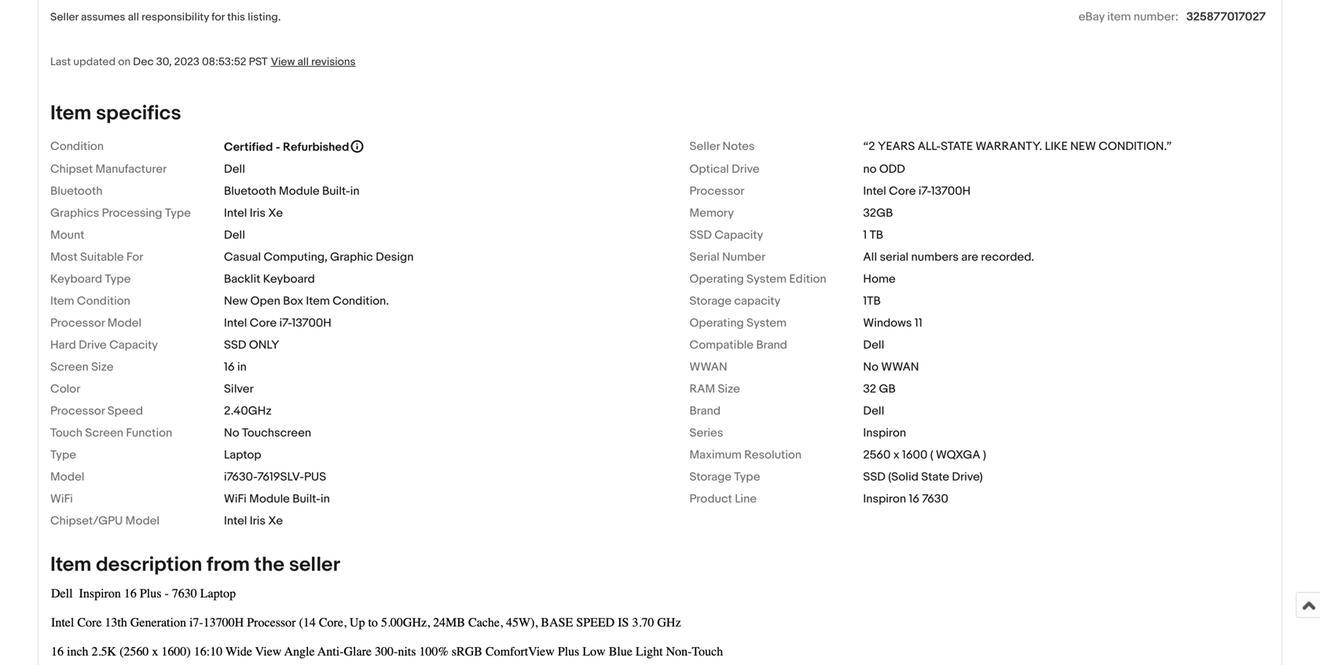 Task type: describe. For each thing, give the bounding box(es) containing it.
(
[[931, 448, 934, 463]]

7619slv-
[[257, 470, 304, 485]]

updated
[[73, 55, 116, 69]]

casual computing, graphic design
[[224, 250, 414, 264]]

processor for processor
[[690, 184, 745, 198]]

assumes
[[81, 10, 125, 24]]

serial
[[880, 250, 909, 264]]

core for processor model
[[250, 316, 277, 331]]

listing.
[[248, 10, 281, 24]]

item for item condition
[[50, 294, 74, 308]]

from
[[207, 553, 250, 578]]

condition."
[[1099, 139, 1172, 154]]

chipset
[[50, 162, 93, 176]]

1
[[864, 228, 867, 242]]

intel for processor model
[[224, 316, 247, 331]]

the
[[254, 553, 285, 578]]

2560 x 1600 ( wqxga )
[[864, 448, 987, 463]]

wifi for wifi module built-in
[[224, 492, 247, 507]]

graphics processing type
[[50, 206, 191, 220]]

ssd for ssd only
[[224, 338, 246, 353]]

processor speed
[[50, 404, 143, 419]]

i7- for processor model
[[279, 316, 292, 331]]

serial number
[[690, 250, 766, 264]]

storage type
[[690, 470, 761, 485]]

type right "processing" on the left of the page
[[165, 206, 191, 220]]

like
[[1045, 139, 1068, 154]]

inspiron for inspiron 16 7630
[[864, 492, 907, 507]]

i7630-
[[224, 470, 257, 485]]

325877017027
[[1187, 10, 1266, 24]]

1tb
[[864, 294, 881, 308]]

operating for operating system
[[690, 316, 744, 331]]

model for chipset/gpu model
[[126, 514, 160, 529]]

seller for seller assumes all responsibility for this listing.
[[50, 10, 79, 24]]

no for no wwan
[[864, 360, 879, 375]]

1 tb
[[864, 228, 884, 242]]

2023
[[174, 55, 200, 69]]

storage for storage capacity
[[690, 294, 732, 308]]

0 vertical spatial screen
[[50, 360, 89, 375]]

11
[[915, 316, 923, 331]]

intel core i7-13700h for processor
[[864, 184, 971, 198]]

chipset/gpu
[[50, 514, 123, 529]]

dell for mount
[[224, 228, 245, 242]]

xe for chipset/gpu model
[[268, 514, 283, 529]]

1 vertical spatial model
[[50, 470, 84, 485]]

touch
[[50, 426, 82, 441]]

-
[[276, 140, 280, 154]]

laptop
[[224, 448, 261, 463]]

1 vertical spatial condition
[[77, 294, 130, 308]]

touchscreen
[[242, 426, 311, 441]]

7630
[[923, 492, 949, 507]]

1 wwan from the left
[[690, 360, 728, 375]]

maximum
[[690, 448, 742, 463]]

specifics
[[96, 101, 181, 126]]

item
[[1108, 10, 1132, 24]]

last updated on dec 30, 2023 08:53:52 pst view all revisions
[[50, 55, 356, 69]]

new
[[1071, 139, 1097, 154]]

32gb
[[864, 206, 893, 220]]

most suitable for
[[50, 250, 143, 264]]

no touchscreen
[[224, 426, 311, 441]]

new open box item condition.
[[224, 294, 389, 308]]

chipset/gpu model
[[50, 514, 160, 529]]

pus
[[304, 470, 326, 485]]

view all revisions link
[[268, 55, 356, 69]]

backlit keyboard
[[224, 272, 315, 286]]

2.40ghz
[[224, 404, 272, 419]]

intel for chipset/gpu model
[[224, 514, 247, 529]]

all serial numbers are recorded.
[[864, 250, 1035, 264]]

product
[[690, 492, 733, 507]]

intel for graphics processing type
[[224, 206, 247, 220]]

1 vertical spatial 16
[[909, 492, 920, 507]]

revisions
[[311, 55, 356, 69]]

intel iris xe for graphics processing type
[[224, 206, 283, 220]]

i7- for processor
[[919, 184, 932, 198]]

keyboard type
[[50, 272, 131, 286]]

optical
[[690, 162, 729, 176]]

0 vertical spatial all
[[128, 10, 139, 24]]

number:
[[1134, 10, 1179, 24]]

casual
[[224, 250, 261, 264]]

type up 'line' on the right bottom of the page
[[735, 470, 761, 485]]

are
[[962, 250, 979, 264]]

manufacturer
[[96, 162, 167, 176]]

processing
[[102, 206, 162, 220]]

bluetooth for bluetooth
[[50, 184, 103, 198]]

state
[[922, 470, 950, 485]]

ebay item number: 325877017027
[[1079, 10, 1266, 24]]

built- for bluetooth module built-in
[[322, 184, 350, 198]]

ram size
[[690, 382, 740, 397]]

dell for brand
[[864, 404, 885, 419]]

built- for wifi module built-in
[[293, 492, 321, 507]]

wifi for wifi
[[50, 492, 73, 507]]

ebay
[[1079, 10, 1105, 24]]

speed
[[107, 404, 143, 419]]

line
[[735, 492, 757, 507]]

on
[[118, 55, 131, 69]]

ssd for ssd capacity
[[690, 228, 712, 242]]

this
[[227, 10, 245, 24]]

ssd for ssd (solid state drive)
[[864, 470, 886, 485]]

memory
[[690, 206, 734, 220]]

1 horizontal spatial brand
[[757, 338, 788, 353]]

item specifics
[[50, 101, 181, 126]]

0 horizontal spatial in
[[237, 360, 247, 375]]

item description from the seller
[[50, 553, 340, 578]]

number
[[723, 250, 766, 264]]

0 vertical spatial 16
[[224, 360, 235, 375]]

last
[[50, 55, 71, 69]]

storage for storage type
[[690, 470, 732, 485]]

size for ram size
[[718, 382, 740, 397]]

silver
[[224, 382, 254, 397]]

wifi module built-in
[[224, 492, 330, 507]]

serial
[[690, 250, 720, 264]]

32 gb
[[864, 382, 896, 397]]

dell for chipset manufacturer
[[224, 162, 245, 176]]

windows
[[864, 316, 912, 331]]

32
[[864, 382, 877, 397]]

function
[[126, 426, 172, 441]]

1600
[[903, 448, 928, 463]]

refurbished
[[283, 140, 349, 154]]

13700h for processor model
[[292, 316, 332, 331]]

13700h for processor
[[932, 184, 971, 198]]

i7630-7619slv-pus
[[224, 470, 326, 485]]

chipset manufacturer
[[50, 162, 167, 176]]

(solid
[[889, 470, 919, 485]]

iris for graphics processing type
[[250, 206, 266, 220]]

suitable
[[80, 250, 124, 264]]

module for wifi
[[249, 492, 290, 507]]



Task type: locate. For each thing, give the bounding box(es) containing it.
1 iris from the top
[[250, 206, 266, 220]]

1 horizontal spatial drive
[[732, 162, 760, 176]]

intel up casual
[[224, 206, 247, 220]]

core
[[889, 184, 916, 198], [250, 316, 277, 331]]

seller
[[50, 10, 79, 24], [690, 139, 720, 154]]

box
[[283, 294, 303, 308]]

view
[[271, 55, 295, 69]]

0 vertical spatial xe
[[268, 206, 283, 220]]

screen
[[50, 360, 89, 375], [85, 426, 123, 441]]

1 horizontal spatial intel core i7-13700h
[[864, 184, 971, 198]]

in for bluetooth module built-in
[[350, 184, 360, 198]]

0 horizontal spatial i7-
[[279, 316, 292, 331]]

)
[[984, 448, 987, 463]]

drive down processor model
[[79, 338, 107, 353]]

0 horizontal spatial wwan
[[690, 360, 728, 375]]

xe down wifi module built-in
[[268, 514, 283, 529]]

0 horizontal spatial drive
[[79, 338, 107, 353]]

0 horizontal spatial built-
[[293, 492, 321, 507]]

1 vertical spatial xe
[[268, 514, 283, 529]]

1 horizontal spatial capacity
[[715, 228, 764, 242]]

1 xe from the top
[[268, 206, 283, 220]]

processor model
[[50, 316, 142, 331]]

xe for graphics processing type
[[268, 206, 283, 220]]

2 vertical spatial in
[[321, 492, 330, 507]]

0 vertical spatial processor
[[690, 184, 745, 198]]

inspiron down (solid
[[864, 492, 907, 507]]

1 vertical spatial in
[[237, 360, 247, 375]]

1 horizontal spatial 13700h
[[932, 184, 971, 198]]

home
[[864, 272, 896, 286]]

iris for chipset/gpu model
[[250, 514, 266, 529]]

0 horizontal spatial ssd
[[224, 338, 246, 353]]

for
[[126, 250, 143, 264]]

ssd up 16 in
[[224, 338, 246, 353]]

intel down i7630-
[[224, 514, 247, 529]]

condition up processor model
[[77, 294, 130, 308]]

iris
[[250, 206, 266, 220], [250, 514, 266, 529]]

1 vertical spatial size
[[718, 382, 740, 397]]

inspiron for inspiron
[[864, 426, 907, 441]]

only
[[249, 338, 279, 353]]

product line
[[690, 492, 757, 507]]

drive)
[[952, 470, 983, 485]]

bluetooth down certified
[[224, 184, 276, 198]]

item for item specifics
[[50, 101, 92, 126]]

keyboard up box on the left top
[[263, 272, 315, 286]]

1 horizontal spatial wwan
[[882, 360, 919, 375]]

1 intel iris xe from the top
[[224, 206, 283, 220]]

"2 years all-state warranty. like new condition."
[[864, 139, 1172, 154]]

0 vertical spatial i7-
[[919, 184, 932, 198]]

0 vertical spatial iris
[[250, 206, 266, 220]]

intel iris xe down bluetooth module built-in
[[224, 206, 283, 220]]

1 bluetooth from the left
[[50, 184, 103, 198]]

model down touch
[[50, 470, 84, 485]]

item down 'last'
[[50, 101, 92, 126]]

warranty.
[[976, 139, 1043, 154]]

computing,
[[264, 250, 328, 264]]

ssd capacity
[[690, 228, 764, 242]]

16 up silver
[[224, 360, 235, 375]]

0 horizontal spatial brand
[[690, 404, 721, 419]]

1 vertical spatial core
[[250, 316, 277, 331]]

system for operating system edition
[[747, 272, 787, 286]]

module
[[279, 184, 320, 198], [249, 492, 290, 507]]

intel iris xe for chipset/gpu model
[[224, 514, 283, 529]]

2 vertical spatial model
[[126, 514, 160, 529]]

1 wifi from the left
[[50, 492, 73, 507]]

wifi
[[50, 492, 73, 507], [224, 492, 247, 507]]

1 system from the top
[[747, 272, 787, 286]]

all right view
[[298, 55, 309, 69]]

all right assumes
[[128, 10, 139, 24]]

core up only
[[250, 316, 277, 331]]

storage capacity
[[690, 294, 781, 308]]

2 operating from the top
[[690, 316, 744, 331]]

bluetooth up the graphics
[[50, 184, 103, 198]]

1 horizontal spatial seller
[[690, 139, 720, 154]]

1 horizontal spatial wifi
[[224, 492, 247, 507]]

drive for optical
[[732, 162, 760, 176]]

item right box on the left top
[[306, 294, 330, 308]]

1 vertical spatial capacity
[[109, 338, 158, 353]]

bluetooth module built-in
[[224, 184, 360, 198]]

certified
[[224, 140, 273, 154]]

processor for processor speed
[[50, 404, 105, 419]]

1 horizontal spatial no
[[864, 360, 879, 375]]

1 horizontal spatial keyboard
[[263, 272, 315, 286]]

core down odd
[[889, 184, 916, 198]]

new
[[224, 294, 248, 308]]

intel core i7-13700h for processor model
[[224, 316, 332, 331]]

1 vertical spatial no
[[224, 426, 239, 441]]

13700h down new open box item condition.
[[292, 316, 332, 331]]

0 vertical spatial core
[[889, 184, 916, 198]]

dell down "windows"
[[864, 338, 885, 353]]

i7- down the all-
[[919, 184, 932, 198]]

system for operating system
[[747, 316, 787, 331]]

certified - refurbished
[[224, 140, 349, 154]]

processor up touch
[[50, 404, 105, 419]]

no
[[864, 162, 877, 176]]

mount
[[50, 228, 84, 242]]

seller
[[289, 553, 340, 578]]

1 horizontal spatial i7-
[[919, 184, 932, 198]]

hard
[[50, 338, 76, 353]]

2 wifi from the left
[[224, 492, 247, 507]]

brand
[[757, 338, 788, 353], [690, 404, 721, 419]]

16
[[224, 360, 235, 375], [909, 492, 920, 507]]

odd
[[880, 162, 906, 176]]

2 horizontal spatial in
[[350, 184, 360, 198]]

dell down 32
[[864, 404, 885, 419]]

module down i7630-7619slv-pus
[[249, 492, 290, 507]]

2 vertical spatial processor
[[50, 404, 105, 419]]

all
[[128, 10, 139, 24], [298, 55, 309, 69]]

operating down serial number
[[690, 272, 744, 286]]

intel iris xe
[[224, 206, 283, 220], [224, 514, 283, 529]]

dell down certified
[[224, 162, 245, 176]]

1 vertical spatial inspiron
[[864, 492, 907, 507]]

size down the hard drive capacity
[[91, 360, 114, 375]]

design
[[376, 250, 414, 264]]

ssd only
[[224, 338, 279, 353]]

in up silver
[[237, 360, 247, 375]]

1 horizontal spatial ssd
[[690, 228, 712, 242]]

intel up '32gb'
[[864, 184, 887, 198]]

edition
[[790, 272, 827, 286]]

0 vertical spatial drive
[[732, 162, 760, 176]]

no odd
[[864, 162, 906, 176]]

size for screen size
[[91, 360, 114, 375]]

item down chipset/gpu
[[50, 553, 92, 578]]

screen up color
[[50, 360, 89, 375]]

built- down refurbished
[[322, 184, 350, 198]]

2 bluetooth from the left
[[224, 184, 276, 198]]

0 horizontal spatial wifi
[[50, 492, 73, 507]]

0 vertical spatial brand
[[757, 338, 788, 353]]

1 horizontal spatial size
[[718, 382, 740, 397]]

model up the hard drive capacity
[[107, 316, 142, 331]]

wwan
[[690, 360, 728, 375], [882, 360, 919, 375]]

wwan up gb
[[882, 360, 919, 375]]

ram
[[690, 382, 715, 397]]

2 xe from the top
[[268, 514, 283, 529]]

0 vertical spatial system
[[747, 272, 787, 286]]

2 iris from the top
[[250, 514, 266, 529]]

storage up operating system
[[690, 294, 732, 308]]

brand up series
[[690, 404, 721, 419]]

intel down new
[[224, 316, 247, 331]]

system down capacity at top
[[747, 316, 787, 331]]

1 vertical spatial module
[[249, 492, 290, 507]]

most
[[50, 250, 78, 264]]

intel for processor
[[864, 184, 887, 198]]

module down the certified - refurbished
[[279, 184, 320, 198]]

item down keyboard type
[[50, 294, 74, 308]]

0 vertical spatial built-
[[322, 184, 350, 198]]

1 vertical spatial seller
[[690, 139, 720, 154]]

1 vertical spatial screen
[[85, 426, 123, 441]]

keyboard down most
[[50, 272, 102, 286]]

processor down the item condition
[[50, 316, 105, 331]]

item
[[50, 101, 92, 126], [50, 294, 74, 308], [306, 294, 330, 308], [50, 553, 92, 578]]

intel iris xe down wifi module built-in
[[224, 514, 283, 529]]

maximum resolution
[[690, 448, 802, 463]]

dell up casual
[[224, 228, 245, 242]]

seller for seller notes
[[690, 139, 720, 154]]

condition up the chipset
[[50, 139, 104, 154]]

1 horizontal spatial built-
[[322, 184, 350, 198]]

intel core i7-13700h
[[864, 184, 971, 198], [224, 316, 332, 331]]

processor for processor model
[[50, 316, 105, 331]]

2 inspiron from the top
[[864, 492, 907, 507]]

0 vertical spatial no
[[864, 360, 879, 375]]

operating
[[690, 272, 744, 286], [690, 316, 744, 331]]

seller notes
[[690, 139, 755, 154]]

in up graphic
[[350, 184, 360, 198]]

xe
[[268, 206, 283, 220], [268, 514, 283, 529]]

0 vertical spatial storage
[[690, 294, 732, 308]]

1 vertical spatial built-
[[293, 492, 321, 507]]

0 vertical spatial size
[[91, 360, 114, 375]]

1 vertical spatial iris
[[250, 514, 266, 529]]

1 vertical spatial 13700h
[[292, 316, 332, 331]]

storage up product in the right of the page
[[690, 470, 732, 485]]

touch screen function
[[50, 426, 172, 441]]

1 horizontal spatial core
[[889, 184, 916, 198]]

ssd down 2560
[[864, 470, 886, 485]]

08:53:52
[[202, 55, 246, 69]]

no for no touchscreen
[[224, 426, 239, 441]]

0 horizontal spatial capacity
[[109, 338, 158, 353]]

intel core i7-13700h down odd
[[864, 184, 971, 198]]

operating up the compatible
[[690, 316, 744, 331]]

no up laptop on the left of the page
[[224, 426, 239, 441]]

2 vertical spatial ssd
[[864, 470, 886, 485]]

0 horizontal spatial keyboard
[[50, 272, 102, 286]]

1 vertical spatial brand
[[690, 404, 721, 419]]

2 keyboard from the left
[[263, 272, 315, 286]]

1 storage from the top
[[690, 294, 732, 308]]

item for item description from the seller
[[50, 553, 92, 578]]

processor
[[690, 184, 745, 198], [50, 316, 105, 331], [50, 404, 105, 419]]

wifi down i7630-
[[224, 492, 247, 507]]

1 vertical spatial system
[[747, 316, 787, 331]]

seller up the optical
[[690, 139, 720, 154]]

2 system from the top
[[747, 316, 787, 331]]

dec
[[133, 55, 154, 69]]

1 vertical spatial ssd
[[224, 338, 246, 353]]

2 horizontal spatial ssd
[[864, 470, 886, 485]]

core for processor
[[889, 184, 916, 198]]

0 horizontal spatial size
[[91, 360, 114, 375]]

optical drive
[[690, 162, 760, 176]]

gb
[[879, 382, 896, 397]]

i7- down box on the left top
[[279, 316, 292, 331]]

inspiron up 2560
[[864, 426, 907, 441]]

0 vertical spatial module
[[279, 184, 320, 198]]

2 wwan from the left
[[882, 360, 919, 375]]

brand down operating system
[[757, 338, 788, 353]]

wqxga
[[936, 448, 981, 463]]

series
[[690, 426, 724, 441]]

built- down pus
[[293, 492, 321, 507]]

description
[[96, 553, 202, 578]]

keyboard
[[50, 272, 102, 286], [263, 272, 315, 286]]

1 vertical spatial all
[[298, 55, 309, 69]]

iris down bluetooth module built-in
[[250, 206, 266, 220]]

wifi up chipset/gpu
[[50, 492, 73, 507]]

seller left assumes
[[50, 10, 79, 24]]

iris down wifi module built-in
[[250, 514, 266, 529]]

capacity up number
[[715, 228, 764, 242]]

1 keyboard from the left
[[50, 272, 102, 286]]

condition.
[[333, 294, 389, 308]]

0 horizontal spatial seller
[[50, 10, 79, 24]]

recorded.
[[981, 250, 1035, 264]]

1 vertical spatial intel core i7-13700h
[[224, 316, 332, 331]]

system up capacity at top
[[747, 272, 787, 286]]

dell for compatible brand
[[864, 338, 885, 353]]

0 horizontal spatial 16
[[224, 360, 235, 375]]

0 vertical spatial in
[[350, 184, 360, 198]]

1 vertical spatial i7-
[[279, 316, 292, 331]]

resolution
[[745, 448, 802, 463]]

1 inspiron from the top
[[864, 426, 907, 441]]

0 vertical spatial capacity
[[715, 228, 764, 242]]

0 horizontal spatial core
[[250, 316, 277, 331]]

in down pus
[[321, 492, 330, 507]]

processor up memory
[[690, 184, 745, 198]]

2 storage from the top
[[690, 470, 732, 485]]

size right "ram"
[[718, 382, 740, 397]]

0 horizontal spatial no
[[224, 426, 239, 441]]

bluetooth for bluetooth module built-in
[[224, 184, 276, 198]]

screen size
[[50, 360, 114, 375]]

1 vertical spatial drive
[[79, 338, 107, 353]]

13700h
[[932, 184, 971, 198], [292, 316, 332, 331]]

intel core i7-13700h down open
[[224, 316, 332, 331]]

in for wifi module built-in
[[321, 492, 330, 507]]

1 vertical spatial operating
[[690, 316, 744, 331]]

type down touch
[[50, 448, 76, 463]]

for
[[212, 10, 225, 24]]

1 vertical spatial intel iris xe
[[224, 514, 283, 529]]

type
[[165, 206, 191, 220], [105, 272, 131, 286], [50, 448, 76, 463], [735, 470, 761, 485]]

0 vertical spatial intel iris xe
[[224, 206, 283, 220]]

graphics
[[50, 206, 99, 220]]

2 intel iris xe from the top
[[224, 514, 283, 529]]

1 horizontal spatial bluetooth
[[224, 184, 276, 198]]

model for processor model
[[107, 316, 142, 331]]

0 vertical spatial ssd
[[690, 228, 712, 242]]

0 vertical spatial 13700h
[[932, 184, 971, 198]]

0 vertical spatial operating
[[690, 272, 744, 286]]

drive down notes
[[732, 162, 760, 176]]

16 left 7630
[[909, 492, 920, 507]]

type down suitable
[[105, 272, 131, 286]]

0 vertical spatial model
[[107, 316, 142, 331]]

13700h down the state
[[932, 184, 971, 198]]

ssd up serial
[[690, 228, 712, 242]]

0 vertical spatial condition
[[50, 139, 104, 154]]

0 vertical spatial seller
[[50, 10, 79, 24]]

0 horizontal spatial all
[[128, 10, 139, 24]]

0 horizontal spatial bluetooth
[[50, 184, 103, 198]]

module for bluetooth
[[279, 184, 320, 198]]

0 vertical spatial intel core i7-13700h
[[864, 184, 971, 198]]

0 horizontal spatial intel core i7-13700h
[[224, 316, 332, 331]]

xe down bluetooth module built-in
[[268, 206, 283, 220]]

years
[[878, 139, 915, 154]]

state
[[941, 139, 973, 154]]

0 vertical spatial inspiron
[[864, 426, 907, 441]]

1 vertical spatial storage
[[690, 470, 732, 485]]

capacity down processor model
[[109, 338, 158, 353]]

1 vertical spatial processor
[[50, 316, 105, 331]]

1 horizontal spatial 16
[[909, 492, 920, 507]]

model up the description
[[126, 514, 160, 529]]

compatible
[[690, 338, 754, 353]]

drive for hard
[[79, 338, 107, 353]]

screen down processor speed
[[85, 426, 123, 441]]

1 horizontal spatial in
[[321, 492, 330, 507]]

operating for operating system edition
[[690, 272, 744, 286]]

0 horizontal spatial 13700h
[[292, 316, 332, 331]]

numbers
[[912, 250, 959, 264]]

condition
[[50, 139, 104, 154], [77, 294, 130, 308]]

no up 32
[[864, 360, 879, 375]]

hard drive capacity
[[50, 338, 158, 353]]

backlit
[[224, 272, 261, 286]]

1 horizontal spatial all
[[298, 55, 309, 69]]

wwan up "ram"
[[690, 360, 728, 375]]

1 operating from the top
[[690, 272, 744, 286]]

size
[[91, 360, 114, 375], [718, 382, 740, 397]]



Task type: vqa. For each thing, say whether or not it's contained in the screenshot.


